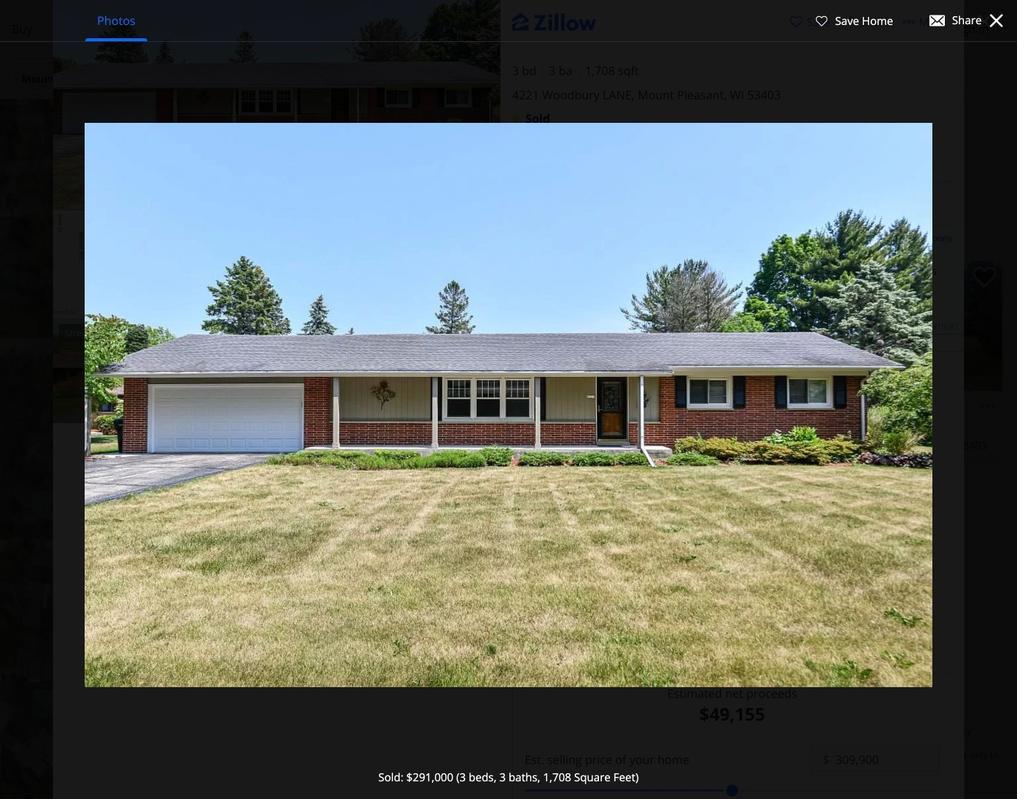Task type: locate. For each thing, give the bounding box(es) containing it.
clear field image
[[205, 73, 217, 85]]

lt5 palisades court, mount pleasant, wi 53403 image
[[745, 261, 1003, 391]]

dialog
[[0, 0, 1018, 800]]

property images, use arrow keys to navigate, image 1 of 24 group
[[480, 261, 739, 395]]

gallery lightbox tabs tab list
[[0, 0, 1018, 42]]

remove tag image
[[125, 73, 136, 85]]

close image
[[977, 13, 994, 30]]

property image
[[53, 214, 504, 319]]

utility element
[[501, 0, 965, 43]]

main content
[[465, 99, 1018, 788]]

None field
[[836, 744, 941, 777]]

heart line image
[[816, 14, 829, 27]]



Task type: describe. For each thing, give the bounding box(es) containing it.
filters element
[[0, 59, 1018, 99]]

view larger view of the 1 photo of this home image
[[53, 0, 504, 211]]

4716 maryland avenue, racine, wi 53406 image
[[480, 261, 739, 391]]

property images, use arrow keys to navigate, image 1 of 4 group
[[745, 261, 1003, 395]]

zillow logo image
[[450, 18, 568, 43]]

4720 lathrop avenue, mount pleasant, wi 53403 image
[[480, 467, 739, 597]]

main navigation
[[0, 0, 1018, 243]]



Task type: vqa. For each thing, say whether or not it's contained in the screenshot.
the bottom 499K
no



